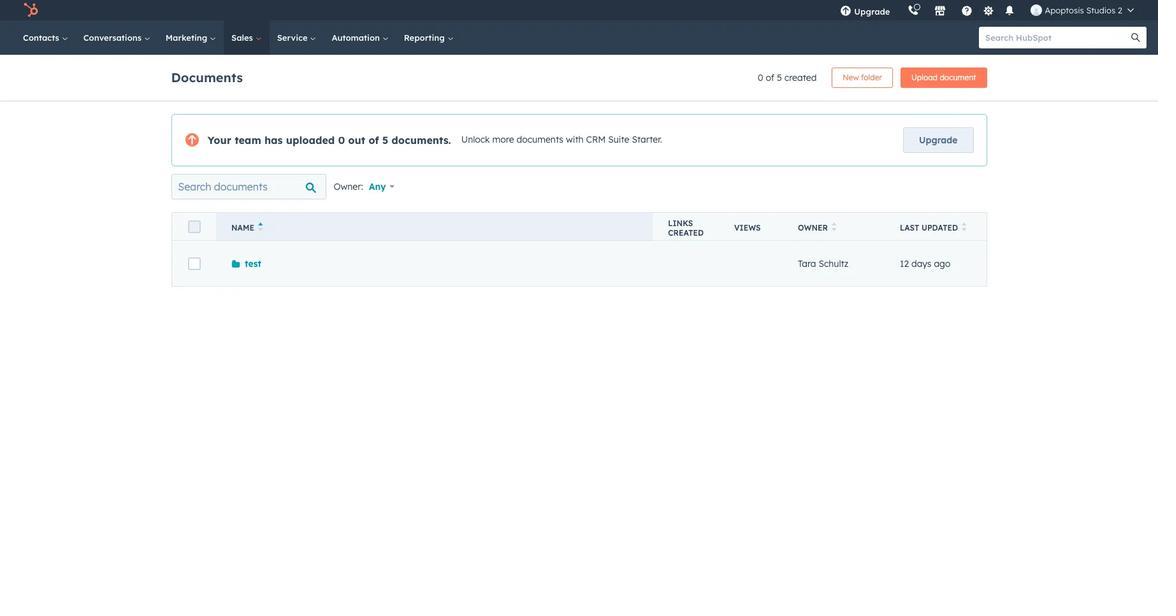 Task type: vqa. For each thing, say whether or not it's contained in the screenshot.
Search ID, name, or description search box
no



Task type: describe. For each thing, give the bounding box(es) containing it.
new
[[843, 73, 860, 82]]

last
[[901, 223, 920, 233]]

schultz
[[819, 258, 849, 269]]

press to sort. element for owner
[[832, 223, 837, 233]]

name button
[[216, 213, 653, 241]]

team
[[235, 134, 261, 147]]

name
[[232, 223, 254, 233]]

tara
[[799, 258, 817, 269]]

apoptosis studios 2
[[1046, 5, 1123, 15]]

links created
[[669, 218, 704, 238]]

owner
[[799, 223, 828, 233]]

1 vertical spatial 0
[[338, 134, 345, 147]]

help button
[[957, 0, 979, 20]]

search button
[[1126, 27, 1147, 48]]

links
[[669, 218, 694, 228]]

upgrade image
[[841, 6, 852, 17]]

12
[[901, 258, 910, 269]]

5 inside documents banner
[[777, 72, 783, 84]]

reporting link
[[397, 20, 461, 55]]

any button
[[368, 174, 403, 200]]

Search HubSpot search field
[[980, 27, 1136, 48]]

2
[[1119, 5, 1123, 15]]

12 days ago
[[901, 258, 951, 269]]

conversations
[[83, 33, 144, 43]]

crm
[[587, 134, 606, 146]]

documents.
[[392, 134, 451, 147]]

0 horizontal spatial upgrade
[[855, 6, 891, 17]]

last updated
[[901, 223, 959, 233]]

unlock
[[462, 134, 490, 146]]

documents
[[517, 134, 564, 146]]

created inside documents banner
[[785, 72, 817, 84]]

new folder button
[[833, 68, 893, 88]]

ascending sort. press to sort descending. image
[[258, 223, 263, 232]]

days
[[912, 258, 932, 269]]

test
[[245, 258, 262, 269]]

test button
[[232, 258, 262, 269]]

press to sort. image
[[962, 223, 967, 232]]

press to sort. image
[[832, 223, 837, 232]]

your
[[208, 134, 232, 147]]

views
[[735, 223, 761, 233]]

tara schultz
[[799, 258, 849, 269]]

marketing
[[166, 33, 210, 43]]

service
[[277, 33, 310, 43]]

calling icon button
[[903, 2, 925, 18]]

has
[[265, 134, 283, 147]]

folder
[[862, 73, 883, 82]]

updated
[[922, 223, 959, 233]]

documents
[[171, 69, 243, 85]]

menu containing apoptosis studios 2
[[832, 0, 1144, 20]]

notifications button
[[1000, 0, 1021, 20]]

marketing link
[[158, 20, 224, 55]]

any
[[369, 181, 386, 193]]

starter.
[[632, 134, 663, 146]]

your team has uploaded 0 out of 5 documents.
[[208, 134, 451, 147]]

with
[[566, 134, 584, 146]]

upgrade link
[[904, 128, 974, 153]]

1 vertical spatial created
[[669, 228, 704, 238]]

tara schultz image
[[1032, 4, 1043, 16]]

upload
[[912, 73, 938, 82]]

search image
[[1132, 33, 1141, 42]]

owner button
[[783, 213, 885, 241]]



Task type: locate. For each thing, give the bounding box(es) containing it.
0 horizontal spatial created
[[669, 228, 704, 238]]

press to sort. element right owner
[[832, 223, 837, 233]]

upgrade
[[855, 6, 891, 17], [920, 135, 958, 146]]

1 vertical spatial of
[[369, 134, 379, 147]]

menu item
[[900, 0, 902, 20]]

document
[[940, 73, 977, 82]]

upload document
[[912, 73, 977, 82]]

1 vertical spatial 5
[[382, 134, 389, 147]]

0 horizontal spatial 5
[[382, 134, 389, 147]]

studios
[[1087, 5, 1116, 15]]

upgrade down upload document button
[[920, 135, 958, 146]]

1 press to sort. element from the left
[[832, 223, 837, 233]]

created left "views" on the top right of the page
[[669, 228, 704, 238]]

out
[[348, 134, 366, 147]]

apoptosis
[[1046, 5, 1085, 15]]

owner:
[[334, 181, 363, 193]]

uploaded
[[286, 134, 335, 147]]

created
[[785, 72, 817, 84], [669, 228, 704, 238]]

settings link
[[981, 4, 997, 17]]

marketplaces image
[[935, 6, 947, 17]]

1 horizontal spatial upgrade
[[920, 135, 958, 146]]

automation
[[332, 33, 383, 43]]

ago
[[935, 258, 951, 269]]

hubspot image
[[23, 3, 38, 18]]

suite
[[609, 134, 630, 146]]

press to sort. element right updated
[[962, 223, 967, 233]]

service link
[[270, 20, 324, 55]]

sales
[[232, 33, 256, 43]]

marketplaces button
[[928, 0, 954, 20]]

0 vertical spatial upgrade
[[855, 6, 891, 17]]

notifications image
[[1005, 6, 1016, 17]]

1 horizontal spatial press to sort. element
[[962, 223, 967, 233]]

help image
[[962, 6, 974, 17]]

0 vertical spatial created
[[785, 72, 817, 84]]

last updated button
[[885, 213, 987, 241]]

unlock more documents with crm suite starter.
[[462, 134, 663, 146]]

ascending sort. press to sort descending. element
[[258, 223, 263, 233]]

0 inside documents banner
[[758, 72, 764, 84]]

press to sort. element for last updated
[[962, 223, 967, 233]]

1 vertical spatial upgrade
[[920, 135, 958, 146]]

documents banner
[[171, 64, 988, 88]]

0 horizontal spatial 0
[[338, 134, 345, 147]]

automation link
[[324, 20, 397, 55]]

0 of 5 created
[[758, 72, 817, 84]]

1 horizontal spatial 0
[[758, 72, 764, 84]]

calling icon image
[[909, 5, 920, 17]]

upgrade right upgrade 'image'
[[855, 6, 891, 17]]

0 vertical spatial 5
[[777, 72, 783, 84]]

of inside documents banner
[[766, 72, 775, 84]]

Search search field
[[171, 174, 326, 200]]

menu
[[832, 0, 1144, 20]]

hubspot link
[[15, 3, 48, 18]]

sales link
[[224, 20, 270, 55]]

upload document button
[[901, 68, 988, 88]]

new folder
[[843, 73, 883, 82]]

0
[[758, 72, 764, 84], [338, 134, 345, 147]]

reporting
[[404, 33, 447, 43]]

press to sort. element inside last updated button
[[962, 223, 967, 233]]

5
[[777, 72, 783, 84], [382, 134, 389, 147]]

0 horizontal spatial of
[[369, 134, 379, 147]]

2 press to sort. element from the left
[[962, 223, 967, 233]]

0 vertical spatial 0
[[758, 72, 764, 84]]

press to sort. element
[[832, 223, 837, 233], [962, 223, 967, 233]]

0 horizontal spatial press to sort. element
[[832, 223, 837, 233]]

of
[[766, 72, 775, 84], [369, 134, 379, 147]]

1 horizontal spatial 5
[[777, 72, 783, 84]]

0 vertical spatial of
[[766, 72, 775, 84]]

contacts link
[[15, 20, 76, 55]]

1 horizontal spatial of
[[766, 72, 775, 84]]

1 horizontal spatial created
[[785, 72, 817, 84]]

more
[[493, 134, 514, 146]]

created left new
[[785, 72, 817, 84]]

press to sort. element inside owner 'button'
[[832, 223, 837, 233]]

apoptosis studios 2 button
[[1024, 0, 1142, 20]]

contacts
[[23, 33, 62, 43]]

settings image
[[983, 5, 995, 17]]

conversations link
[[76, 20, 158, 55]]



